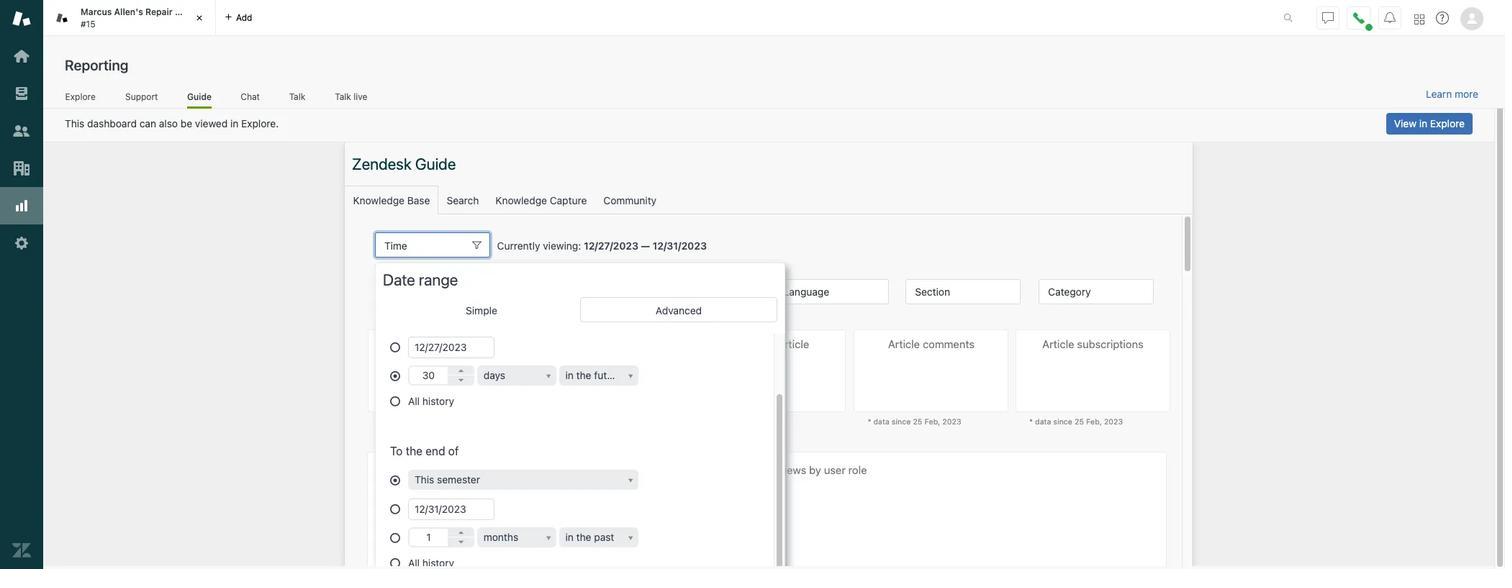 Task type: vqa. For each thing, say whether or not it's contained in the screenshot.
Notifications image
yes



Task type: describe. For each thing, give the bounding box(es) containing it.
explore inside 'link'
[[65, 91, 96, 102]]

this
[[65, 117, 84, 130]]

customers image
[[12, 122, 31, 140]]

viewed
[[195, 117, 228, 130]]

chat
[[241, 91, 260, 102]]

talk for talk
[[289, 91, 305, 102]]

zendesk support image
[[12, 9, 31, 28]]

learn
[[1427, 88, 1453, 100]]

tab containing marcus allen's repair ticket
[[43, 0, 216, 36]]

explore link
[[65, 91, 96, 107]]

dashboard
[[87, 117, 137, 130]]

admin image
[[12, 234, 31, 253]]

talk link
[[289, 91, 306, 107]]

explore.
[[241, 117, 279, 130]]

ticket
[[175, 7, 201, 17]]

close image
[[192, 11, 207, 25]]

be
[[181, 117, 192, 130]]

get help image
[[1437, 12, 1450, 24]]

support
[[125, 91, 158, 102]]

guide link
[[187, 91, 212, 109]]

button displays agent's chat status as invisible. image
[[1323, 12, 1334, 23]]

can
[[139, 117, 156, 130]]

1 in from the left
[[230, 117, 239, 130]]

add button
[[216, 0, 261, 35]]

view in explore button
[[1387, 113, 1473, 135]]

repair
[[145, 7, 173, 17]]

also
[[159, 117, 178, 130]]

talk for talk live
[[335, 91, 351, 102]]

zendesk image
[[12, 542, 31, 560]]

view
[[1395, 117, 1417, 130]]



Task type: locate. For each thing, give the bounding box(es) containing it.
allen's
[[114, 7, 143, 17]]

1 horizontal spatial explore
[[1431, 117, 1465, 130]]

0 vertical spatial explore
[[65, 91, 96, 102]]

talk right chat
[[289, 91, 305, 102]]

reporting
[[65, 57, 128, 73]]

support link
[[125, 91, 158, 107]]

#15
[[81, 18, 95, 29]]

1 horizontal spatial in
[[1420, 117, 1428, 130]]

1 talk from the left
[[289, 91, 305, 102]]

add
[[236, 12, 252, 23]]

organizations image
[[12, 159, 31, 178]]

explore down learn more link
[[1431, 117, 1465, 130]]

learn more link
[[1427, 88, 1479, 101]]

1 vertical spatial explore
[[1431, 117, 1465, 130]]

marcus
[[81, 7, 112, 17]]

this dashboard can also be viewed in explore.
[[65, 117, 279, 130]]

tabs tab list
[[43, 0, 1269, 36]]

zendesk products image
[[1415, 14, 1425, 24]]

in
[[230, 117, 239, 130], [1420, 117, 1428, 130]]

live
[[354, 91, 367, 102]]

talk
[[289, 91, 305, 102], [335, 91, 351, 102]]

in inside "button"
[[1420, 117, 1428, 130]]

tab
[[43, 0, 216, 36]]

get started image
[[12, 47, 31, 66]]

learn more
[[1427, 88, 1479, 100]]

talk live link
[[335, 91, 368, 107]]

guide
[[187, 91, 212, 102]]

in right viewed
[[230, 117, 239, 130]]

2 in from the left
[[1420, 117, 1428, 130]]

2 talk from the left
[[335, 91, 351, 102]]

more
[[1455, 88, 1479, 100]]

1 horizontal spatial talk
[[335, 91, 351, 102]]

0 horizontal spatial in
[[230, 117, 239, 130]]

reporting image
[[12, 197, 31, 215]]

chat link
[[240, 91, 260, 107]]

views image
[[12, 84, 31, 103]]

0 horizontal spatial explore
[[65, 91, 96, 102]]

view in explore
[[1395, 117, 1465, 130]]

0 horizontal spatial talk
[[289, 91, 305, 102]]

talk left live
[[335, 91, 351, 102]]

main element
[[0, 0, 43, 570]]

explore
[[65, 91, 96, 102], [1431, 117, 1465, 130]]

explore inside "button"
[[1431, 117, 1465, 130]]

in right view
[[1420, 117, 1428, 130]]

marcus allen's repair ticket #15
[[81, 7, 201, 29]]

notifications image
[[1385, 12, 1396, 23]]

talk live
[[335, 91, 367, 102]]

explore up 'this'
[[65, 91, 96, 102]]



